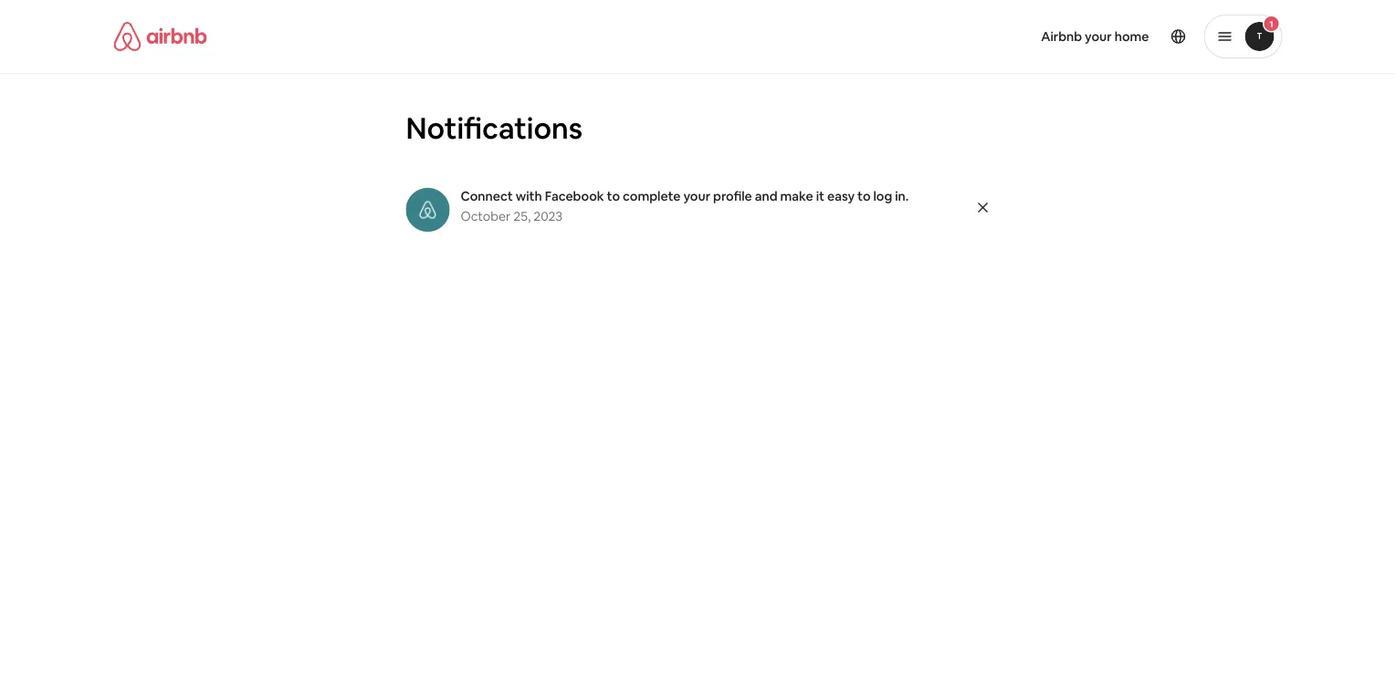 Task type: describe. For each thing, give the bounding box(es) containing it.
easy
[[827, 188, 855, 205]]

log
[[874, 188, 893, 205]]

connect with facebook to complete your profile and make it easy to log in. october 25, 2023
[[461, 188, 909, 225]]

your inside profile element
[[1085, 28, 1112, 45]]

facebook
[[545, 188, 604, 205]]

october
[[461, 208, 511, 225]]

connect
[[461, 188, 513, 205]]

your inside the connect with facebook to complete your profile and make it easy to log in. october 25, 2023
[[684, 188, 711, 205]]

1 to from the left
[[607, 188, 620, 205]]

complete
[[623, 188, 681, 205]]

profile element
[[720, 0, 1283, 73]]

profile
[[713, 188, 752, 205]]

and
[[755, 188, 778, 205]]

home
[[1115, 28, 1149, 45]]



Task type: locate. For each thing, give the bounding box(es) containing it.
your
[[1085, 28, 1112, 45], [684, 188, 711, 205]]

airbnb
[[1041, 28, 1082, 45]]

to left the complete
[[607, 188, 620, 205]]

in.
[[895, 188, 909, 205]]

2 to from the left
[[858, 188, 871, 205]]

with
[[516, 188, 542, 205]]

airbnb your home
[[1041, 28, 1149, 45]]

to
[[607, 188, 620, 205], [858, 188, 871, 205]]

1 vertical spatial your
[[684, 188, 711, 205]]

make
[[780, 188, 813, 205]]

notifications
[[406, 109, 583, 147]]

1 horizontal spatial to
[[858, 188, 871, 205]]

it
[[816, 188, 825, 205]]

0 horizontal spatial to
[[607, 188, 620, 205]]

to left log
[[858, 188, 871, 205]]

1
[[1270, 18, 1274, 30]]

1 button
[[1204, 15, 1283, 58]]

0 vertical spatial your
[[1085, 28, 1112, 45]]

2023
[[534, 208, 563, 225]]

1 horizontal spatial your
[[1085, 28, 1112, 45]]

25,
[[514, 208, 531, 225]]

airbnb your home link
[[1030, 17, 1160, 56]]

your left home
[[1085, 28, 1112, 45]]

0 horizontal spatial your
[[684, 188, 711, 205]]

your left 'profile'
[[684, 188, 711, 205]]



Task type: vqa. For each thing, say whether or not it's contained in the screenshot.
top Your
yes



